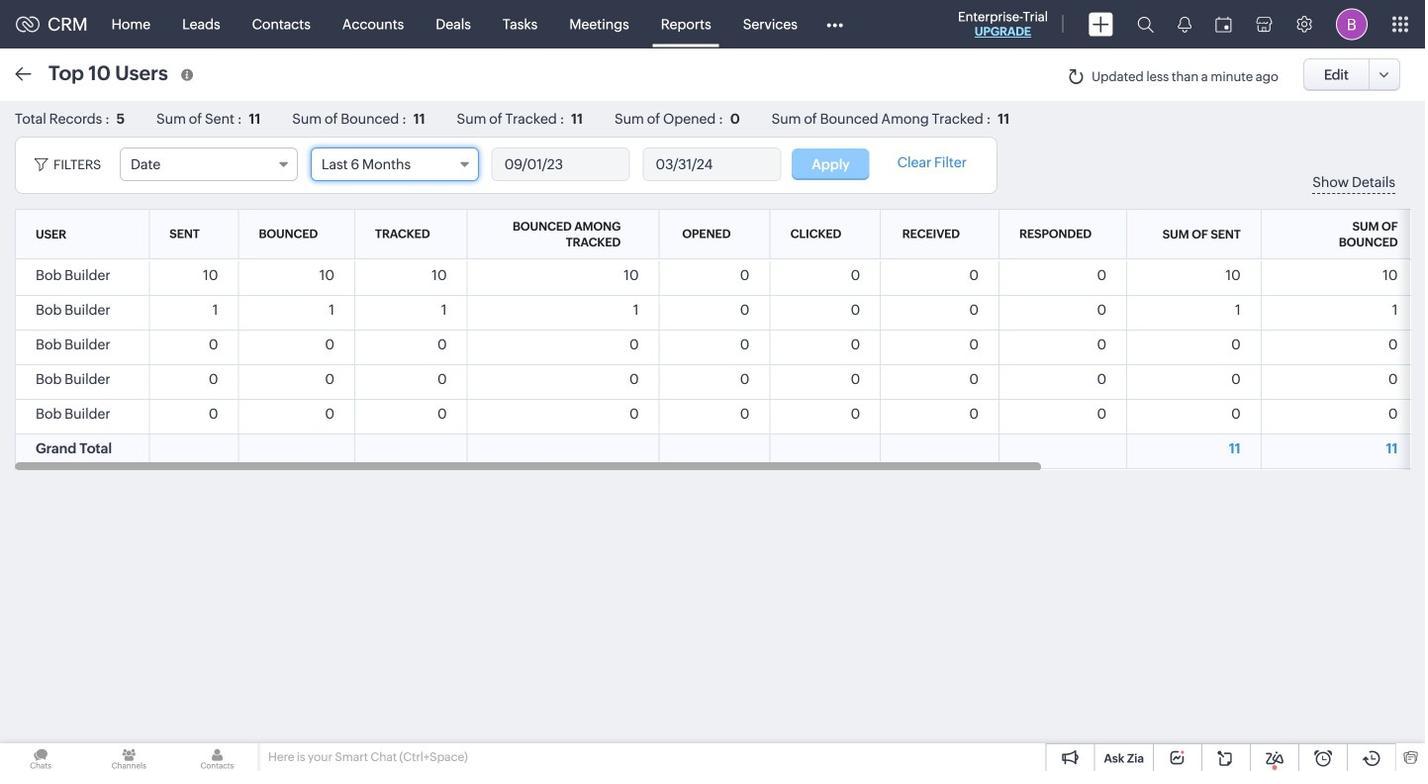 Task type: describe. For each thing, give the bounding box(es) containing it.
chats image
[[0, 744, 81, 771]]

contacts image
[[177, 744, 258, 771]]

signals image
[[1178, 16, 1192, 33]]

MM/DD/YY text field
[[493, 149, 629, 180]]

search element
[[1126, 0, 1166, 49]]

MM/DD/YY text field
[[644, 149, 781, 180]]

signals element
[[1166, 0, 1204, 49]]



Task type: locate. For each thing, give the bounding box(es) containing it.
profile element
[[1325, 0, 1380, 48]]

Other Modules field
[[814, 8, 856, 40]]

create menu element
[[1077, 0, 1126, 48]]

channels image
[[88, 744, 170, 771]]

search image
[[1138, 16, 1154, 33]]

None field
[[120, 148, 298, 181], [311, 148, 479, 181], [120, 148, 298, 181], [311, 148, 479, 181]]

calendar image
[[1216, 16, 1233, 32]]

create menu image
[[1089, 12, 1114, 36]]

profile image
[[1337, 8, 1368, 40]]

logo image
[[16, 16, 40, 32]]



Task type: vqa. For each thing, say whether or not it's contained in the screenshot.
"Mmm D, Yyyy" Text Box to the right
no



